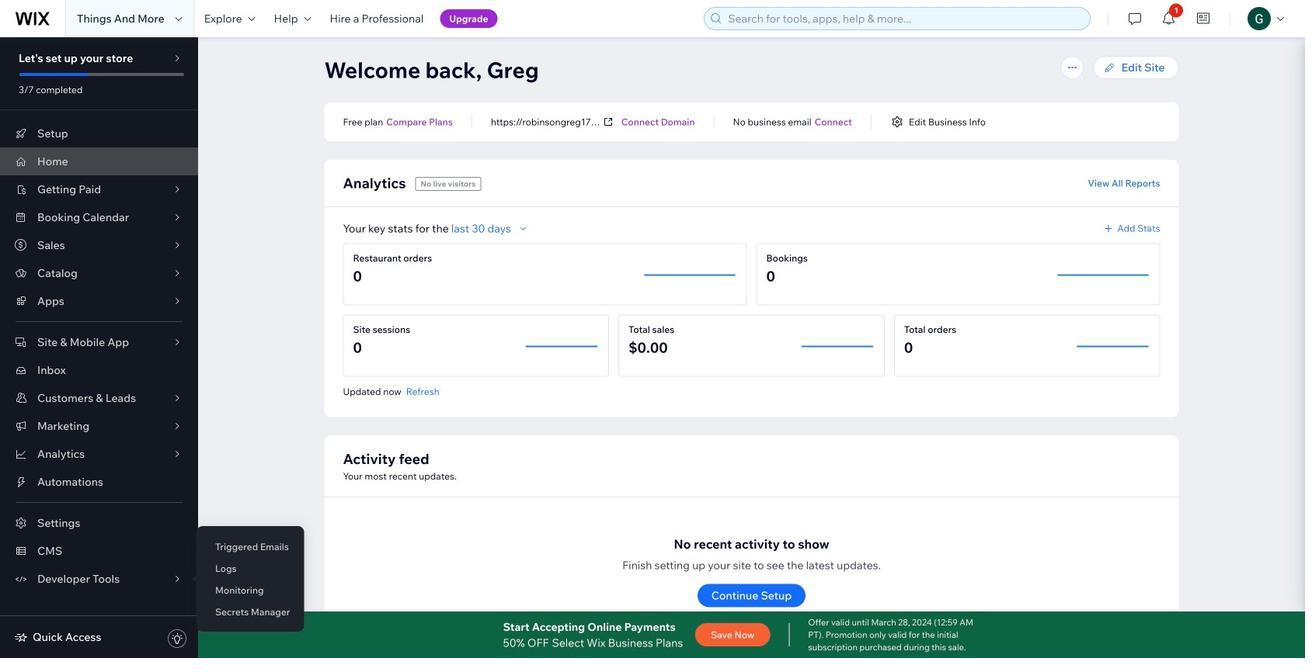 Task type: describe. For each thing, give the bounding box(es) containing it.
sidebar element
[[0, 37, 198, 659]]



Task type: locate. For each thing, give the bounding box(es) containing it.
Search for tools, apps, help & more... field
[[723, 8, 1086, 30]]



Task type: vqa. For each thing, say whether or not it's contained in the screenshot.
Sidebar element
yes



